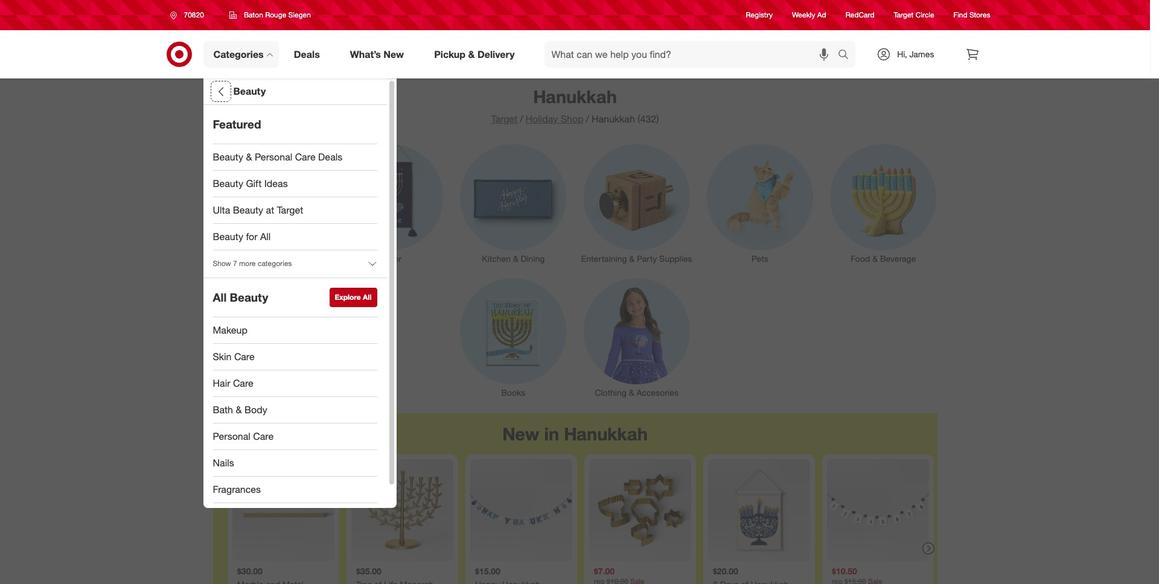 Task type: describe. For each thing, give the bounding box(es) containing it.
skin care
[[213, 351, 255, 363]]

care for skin care
[[234, 351, 255, 363]]

siegen
[[288, 10, 311, 19]]

holiday shop link
[[526, 113, 584, 125]]

menorahs & candles link
[[205, 142, 328, 265]]

rouge
[[265, 10, 286, 19]]

$10.50 link
[[827, 460, 929, 584]]

entertaining
[[581, 254, 627, 264]]

new inside carousel 'region'
[[502, 423, 539, 445]]

redcard link
[[846, 10, 874, 20]]

books
[[501, 388, 525, 398]]

2 / from the left
[[586, 113, 589, 125]]

beauty for all link
[[203, 224, 387, 251]]

& for body
[[236, 404, 242, 416]]

hi, james
[[897, 49, 934, 59]]

care for personal care
[[253, 430, 274, 443]]

& for personal
[[246, 151, 252, 163]]

decor
[[379, 254, 401, 264]]

target inside hanukkah target / holiday shop / hanukkah (432)
[[491, 113, 517, 125]]

shop
[[561, 113, 584, 125]]

deals inside 'link'
[[318, 151, 342, 163]]

7
[[233, 259, 237, 268]]

beauty for beauty & personal care deals
[[213, 151, 243, 163]]

search button
[[833, 41, 862, 70]]

personal care link
[[203, 424, 387, 450]]

show 7 more categories button
[[203, 251, 387, 277]]

bath & body link
[[203, 397, 387, 424]]

care for hair care
[[233, 377, 254, 389]]

show 7 more categories
[[213, 259, 292, 268]]

& for delivery
[[468, 48, 475, 60]]

2 horizontal spatial all
[[363, 293, 372, 302]]

deals inside "link"
[[294, 48, 320, 60]]

personal care
[[213, 430, 274, 443]]

pets
[[752, 254, 768, 264]]

beauty left the at
[[233, 204, 263, 216]]

search
[[833, 49, 862, 61]]

beauty & personal care deals link
[[203, 144, 387, 171]]

1 vertical spatial personal
[[213, 430, 250, 443]]

& for dining
[[513, 254, 518, 264]]

menorahs
[[227, 254, 265, 264]]

party
[[637, 254, 657, 264]]

hair
[[213, 377, 230, 389]]

70820 button
[[162, 4, 217, 26]]

& for candles
[[267, 254, 273, 264]]

$35.00 link
[[351, 460, 453, 584]]

accesories
[[637, 388, 678, 398]]

marble and metal menorah holder gold - threshold™ image
[[232, 460, 334, 562]]

bath & body
[[213, 404, 267, 416]]

all beauty
[[213, 290, 268, 304]]

weekly ad link
[[792, 10, 826, 20]]

gift
[[246, 178, 262, 190]]

nails
[[213, 457, 234, 469]]

holiday
[[526, 113, 558, 125]]

candles
[[275, 254, 306, 264]]

carousel region
[[213, 414, 937, 584]]

categories link
[[203, 41, 279, 68]]

delivery
[[477, 48, 515, 60]]

find
[[954, 11, 968, 20]]

redcard
[[846, 11, 874, 20]]

beauty for beauty
[[233, 85, 266, 97]]

food & beverage link
[[822, 142, 945, 265]]

menorahs & candles
[[227, 254, 306, 264]]

beauty for beauty gift ideas
[[213, 178, 243, 190]]

decor link
[[328, 142, 452, 265]]

baton rouge siegen button
[[221, 4, 319, 26]]

beauty for all
[[213, 231, 271, 243]]

ideas
[[264, 178, 288, 190]]

at
[[266, 204, 274, 216]]

$15.00
[[475, 566, 500, 577]]

ulta
[[213, 204, 230, 216]]

0 vertical spatial hanukkah
[[533, 86, 617, 107]]

target circle link
[[894, 10, 934, 20]]

hanukkah target / holiday shop / hanukkah (432)
[[491, 86, 659, 125]]

more
[[239, 259, 256, 268]]

6pc hanukkah cookie cutter set - threshold™ image
[[589, 460, 691, 562]]

beauty down more
[[230, 290, 268, 304]]

ulta beauty at target
[[213, 204, 303, 216]]

new in hanukkah
[[502, 423, 648, 445]]

fragrances
[[213, 484, 261, 496]]

$35.00
[[356, 566, 381, 577]]



Task type: locate. For each thing, give the bounding box(es) containing it.
beauty for beauty for all
[[213, 231, 243, 243]]

target
[[894, 11, 914, 20], [491, 113, 517, 125], [277, 204, 303, 216]]

dining
[[521, 254, 545, 264]]

/ right "shop"
[[586, 113, 589, 125]]

ulta beauty at target link
[[203, 197, 387, 224]]

ad
[[817, 11, 826, 20]]

& up beauty gift ideas
[[246, 151, 252, 163]]

1 vertical spatial deals
[[318, 151, 342, 163]]

fragrances link
[[203, 477, 387, 503]]

all right explore in the bottom left of the page
[[363, 293, 372, 302]]

target circle
[[894, 11, 934, 20]]

2 horizontal spatial target
[[894, 11, 914, 20]]

featured
[[213, 117, 261, 131]]

in
[[544, 423, 559, 445]]

hanukkah down clothing
[[564, 423, 648, 445]]

& left party
[[629, 254, 635, 264]]

food
[[851, 254, 870, 264]]

all inside 'link'
[[260, 231, 271, 243]]

& right bath
[[236, 404, 242, 416]]

skin care link
[[203, 344, 387, 371]]

deals up beauty gift ideas link
[[318, 151, 342, 163]]

nails link
[[203, 450, 387, 477]]

$10.50
[[832, 566, 857, 577]]

& for accesories
[[629, 388, 634, 398]]

all down show
[[213, 290, 227, 304]]

0 vertical spatial new
[[384, 48, 404, 60]]

body
[[244, 404, 267, 416]]

hanukkah left (432)
[[592, 113, 635, 125]]

0 horizontal spatial personal
[[213, 430, 250, 443]]

$30.00 link
[[232, 460, 334, 584]]

weekly
[[792, 11, 815, 20]]

pickup & delivery
[[434, 48, 515, 60]]

1 horizontal spatial target
[[491, 113, 517, 125]]

care
[[295, 151, 316, 163], [234, 351, 255, 363], [233, 377, 254, 389], [253, 430, 274, 443]]

hair care link
[[203, 371, 387, 397]]

pets link
[[698, 142, 822, 265]]

what's
[[350, 48, 381, 60]]

beauty up "featured"
[[233, 85, 266, 97]]

beauty left for
[[213, 231, 243, 243]]

1 horizontal spatial all
[[260, 231, 271, 243]]

find stores
[[954, 11, 990, 20]]

/ right "target" link
[[520, 113, 523, 125]]

beauty gift ideas
[[213, 178, 288, 190]]

target left "circle"
[[894, 11, 914, 20]]

show
[[213, 259, 231, 268]]

0 horizontal spatial all
[[213, 290, 227, 304]]

care down body
[[253, 430, 274, 443]]

2 vertical spatial target
[[277, 204, 303, 216]]

personal
[[255, 151, 292, 163], [213, 430, 250, 443]]

1 horizontal spatial /
[[586, 113, 589, 125]]

baton
[[244, 10, 263, 19]]

beauty left gift
[[213, 178, 243, 190]]

all right for
[[260, 231, 271, 243]]

pickup
[[434, 48, 465, 60]]

0 horizontal spatial /
[[520, 113, 523, 125]]

explore
[[335, 293, 361, 302]]

care inside skin care link
[[234, 351, 255, 363]]

personal up ideas
[[255, 151, 292, 163]]

care right skin
[[234, 351, 255, 363]]

james
[[909, 49, 934, 59]]

hanukkah
[[533, 86, 617, 107], [592, 113, 635, 125], [564, 423, 648, 445]]

deals link
[[284, 41, 335, 68]]

new
[[384, 48, 404, 60], [502, 423, 539, 445]]

makeup link
[[203, 318, 387, 344]]

hanukkah up "shop"
[[533, 86, 617, 107]]

care inside beauty & personal care deals 'link'
[[295, 151, 316, 163]]

beauty
[[233, 85, 266, 97], [213, 151, 243, 163], [213, 178, 243, 190], [233, 204, 263, 216], [213, 231, 243, 243], [230, 290, 268, 304]]

0 horizontal spatial target
[[277, 204, 303, 216]]

stores
[[970, 11, 990, 20]]

& left dining
[[513, 254, 518, 264]]

all
[[260, 231, 271, 243], [213, 290, 227, 304], [363, 293, 372, 302]]

1 vertical spatial target
[[491, 113, 517, 125]]

$7.00
[[594, 566, 614, 577]]

& for beverage
[[872, 254, 878, 264]]

categories
[[213, 48, 264, 60]]

care right hair
[[233, 377, 254, 389]]

hanukkah inside carousel 'region'
[[564, 423, 648, 445]]

1 horizontal spatial new
[[502, 423, 539, 445]]

1 vertical spatial new
[[502, 423, 539, 445]]

hi,
[[897, 49, 907, 59]]

1 horizontal spatial personal
[[255, 151, 292, 163]]

$20.00 link
[[708, 460, 810, 584]]

for
[[246, 231, 257, 243]]

kitchen & dining
[[482, 254, 545, 264]]

pickup & delivery link
[[424, 41, 530, 68]]

new left in
[[502, 423, 539, 445]]

beauty gift ideas link
[[203, 171, 387, 197]]

& right food at the top right of page
[[872, 254, 878, 264]]

explore all
[[335, 293, 372, 302]]

0 vertical spatial target
[[894, 11, 914, 20]]

what's new link
[[340, 41, 419, 68]]

target right the at
[[277, 204, 303, 216]]

food & beverage
[[851, 254, 916, 264]]

clothing & accesories link
[[575, 276, 698, 399]]

8 days of hanukkah garland - threshold™ image
[[827, 460, 929, 562]]

1 vertical spatial hanukkah
[[592, 113, 635, 125]]

$30.00
[[237, 566, 262, 577]]

&
[[468, 48, 475, 60], [246, 151, 252, 163], [267, 254, 273, 264], [513, 254, 518, 264], [629, 254, 635, 264], [872, 254, 878, 264], [629, 388, 634, 398], [236, 404, 242, 416]]

beauty down "featured"
[[213, 151, 243, 163]]

deals down siegen
[[294, 48, 320, 60]]

clothing & accesories
[[595, 388, 678, 398]]

0 horizontal spatial new
[[384, 48, 404, 60]]

baton rouge siegen
[[244, 10, 311, 19]]

what's new
[[350, 48, 404, 60]]

find stores link
[[954, 10, 990, 20]]

(432)
[[638, 113, 659, 125]]

makeup
[[213, 324, 247, 336]]

kitchen
[[482, 254, 511, 264]]

new right what's
[[384, 48, 404, 60]]

circle
[[916, 11, 934, 20]]

care inside 'hair care' link
[[233, 377, 254, 389]]

1 / from the left
[[520, 113, 523, 125]]

0 vertical spatial personal
[[255, 151, 292, 163]]

0 vertical spatial deals
[[294, 48, 320, 60]]

categories
[[258, 259, 292, 268]]

bath
[[213, 404, 233, 416]]

care inside the personal care link
[[253, 430, 274, 443]]

tree of life menorah gold - threshold™ image
[[351, 460, 453, 562]]

8 days of hanukkah interactive wall hanging - threshold™ image
[[708, 460, 810, 562]]

$20.00
[[713, 566, 738, 577]]

personal inside 'link'
[[255, 151, 292, 163]]

personal up nails
[[213, 430, 250, 443]]

target link
[[491, 113, 517, 125]]

hair care
[[213, 377, 254, 389]]

happy hanukkah garland - threshold™ image
[[470, 460, 572, 562]]

2 vertical spatial hanukkah
[[564, 423, 648, 445]]

deals
[[294, 48, 320, 60], [318, 151, 342, 163]]

target left holiday
[[491, 113, 517, 125]]

& inside 'link'
[[246, 151, 252, 163]]

registry link
[[746, 10, 773, 20]]

beauty & personal care deals
[[213, 151, 342, 163]]

& right clothing
[[629, 388, 634, 398]]

care up beauty gift ideas link
[[295, 151, 316, 163]]

$7.00 link
[[589, 460, 691, 584]]

& right pickup
[[468, 48, 475, 60]]

What can we help you find? suggestions appear below search field
[[544, 41, 841, 68]]

$15.00 link
[[470, 460, 572, 584]]

registry
[[746, 11, 773, 20]]

beverage
[[880, 254, 916, 264]]

& left candles
[[267, 254, 273, 264]]

& for party
[[629, 254, 635, 264]]



Task type: vqa. For each thing, say whether or not it's contained in the screenshot.
Delivery
yes



